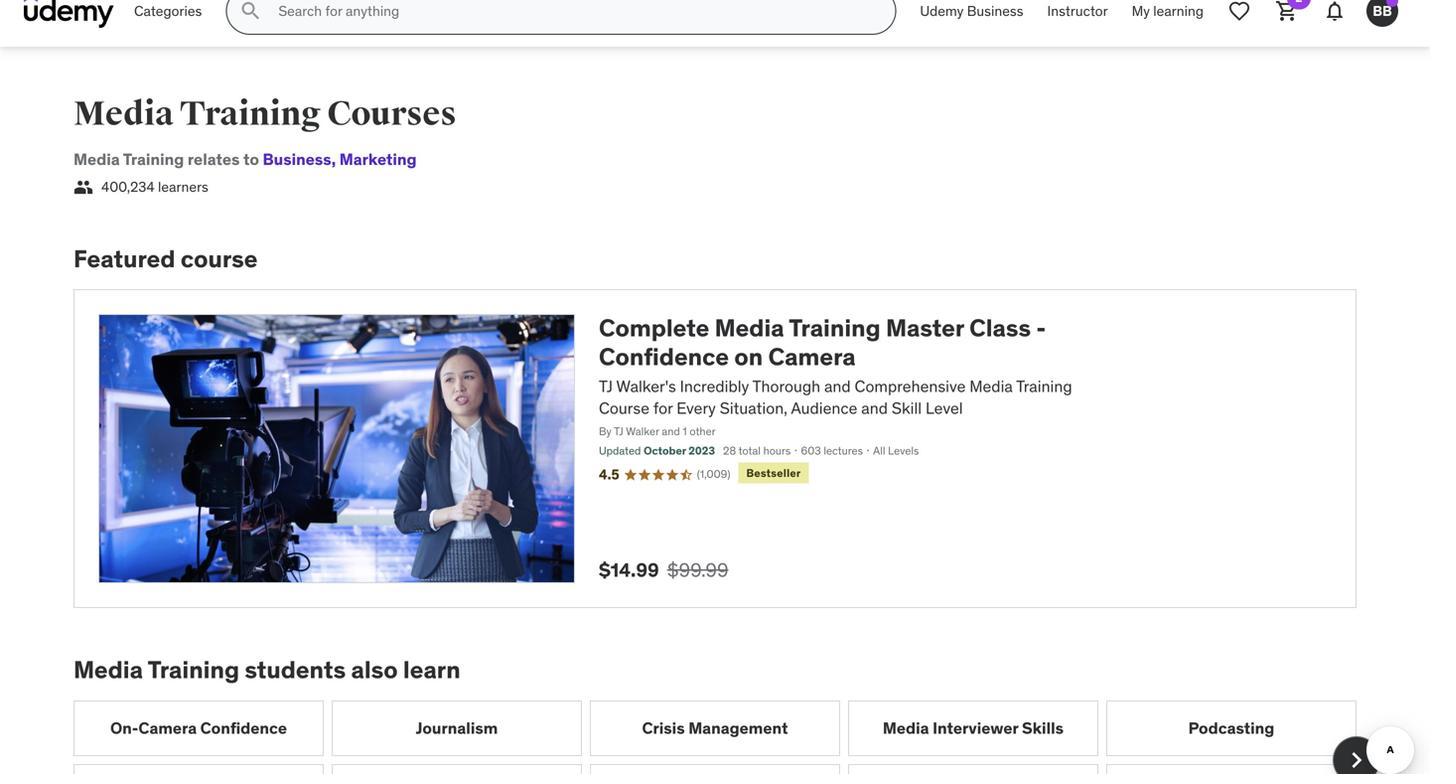 Task type: describe. For each thing, give the bounding box(es) containing it.
next image
[[1341, 744, 1373, 774]]

confidence inside carousel 'element'
[[200, 718, 287, 738]]

media for media training students also learn
[[74, 655, 143, 685]]

wishlist image
[[1228, 0, 1252, 23]]

0 horizontal spatial and
[[662, 424, 680, 438]]

training for media training courses
[[180, 94, 321, 135]]

every
[[677, 398, 716, 419]]

media training relates to business marketing
[[74, 149, 417, 170]]

complete media training master class - confidence on camera tj walker's incredibly thorough and comprehensive media training course for every situation, audience and skill level by tj walker and 1 other
[[599, 313, 1073, 438]]

1 horizontal spatial and
[[825, 376, 851, 396]]

instructor link
[[1036, 0, 1120, 35]]

total
[[739, 444, 761, 458]]

you have alerts image
[[1387, 0, 1399, 7]]

media training students also learn
[[74, 655, 461, 685]]

class
[[970, 313, 1031, 343]]

walker's
[[617, 376, 676, 396]]

journalism
[[416, 718, 498, 738]]

$14.99
[[599, 558, 660, 582]]

walker
[[626, 424, 660, 438]]

28
[[723, 444, 736, 458]]

all
[[874, 444, 886, 458]]

media interviewer skills
[[883, 718, 1064, 738]]

small image
[[74, 177, 93, 197]]

instructor
[[1048, 2, 1109, 20]]

2023
[[689, 444, 715, 458]]

incredibly
[[680, 376, 749, 396]]

Search for anything text field
[[275, 0, 872, 28]]

skills
[[1023, 718, 1064, 738]]

podcasting link
[[1107, 700, 1357, 756]]

confidence inside the complete media training master class - confidence on camera tj walker's incredibly thorough and comprehensive media training course for every situation, audience and skill level by tj walker and 1 other
[[599, 342, 729, 372]]

28 total hours
[[723, 444, 791, 458]]

lectures
[[824, 444, 863, 458]]

on
[[735, 342, 763, 372]]

media down class at the right top of page
[[970, 376, 1013, 396]]

400,234
[[101, 178, 155, 196]]

1 horizontal spatial business
[[968, 2, 1024, 20]]

603
[[801, 444, 821, 458]]

categories
[[134, 2, 202, 20]]

level
[[926, 398, 963, 419]]

master
[[886, 313, 965, 343]]

crisis management
[[642, 718, 789, 738]]

courses
[[327, 94, 457, 135]]

bb link
[[1359, 0, 1407, 35]]

featured course
[[74, 244, 258, 274]]

other
[[690, 424, 716, 438]]

media for media interviewer skills
[[883, 718, 930, 738]]

603 lectures
[[801, 444, 863, 458]]

udemy
[[920, 2, 964, 20]]

shopping cart with 2 items image
[[1276, 0, 1300, 23]]

levels
[[889, 444, 920, 458]]

0 vertical spatial tj
[[599, 376, 613, 396]]

marketing link
[[332, 149, 417, 170]]

students
[[245, 655, 346, 685]]

on-camera confidence
[[110, 718, 287, 738]]

training down -
[[1017, 376, 1073, 396]]

training up thorough
[[789, 313, 881, 343]]

for
[[654, 398, 673, 419]]

4.5
[[599, 466, 620, 483]]

400,234 learners
[[101, 178, 209, 196]]

$99.99
[[667, 558, 729, 582]]



Task type: locate. For each thing, give the bounding box(es) containing it.
business
[[968, 2, 1024, 20], [263, 149, 332, 170]]

learners
[[158, 178, 209, 196]]

carousel element
[[74, 700, 1381, 774]]

audience
[[791, 398, 858, 419]]

business link
[[263, 149, 332, 170]]

confidence down "media training students also learn" at left bottom
[[200, 718, 287, 738]]

training up to
[[180, 94, 321, 135]]

0 vertical spatial camera
[[769, 342, 856, 372]]

my
[[1132, 2, 1151, 20]]

media up on-
[[74, 655, 143, 685]]

submit search image
[[239, 0, 263, 23]]

$14.99 $99.99
[[599, 558, 729, 582]]

1 horizontal spatial camera
[[769, 342, 856, 372]]

-
[[1037, 313, 1047, 343]]

media for media training relates to business marketing
[[74, 149, 120, 170]]

on-
[[110, 718, 139, 738]]

updated october 2023
[[599, 444, 715, 458]]

media up incredibly
[[715, 313, 785, 343]]

training up 400,234 learners
[[123, 149, 184, 170]]

categories button
[[122, 0, 214, 35]]

business right to
[[263, 149, 332, 170]]

udemy business link
[[909, 0, 1036, 35]]

media
[[74, 94, 174, 135], [74, 149, 120, 170], [715, 313, 785, 343], [970, 376, 1013, 396], [74, 655, 143, 685], [883, 718, 930, 738]]

udemy business
[[920, 2, 1024, 20]]

and up the audience
[[825, 376, 851, 396]]

media inside carousel 'element'
[[883, 718, 930, 738]]

0 vertical spatial and
[[825, 376, 851, 396]]

bb
[[1373, 2, 1393, 20]]

0 vertical spatial confidence
[[599, 342, 729, 372]]

1
[[683, 424, 687, 438]]

crisis management link
[[590, 700, 841, 756]]

1 vertical spatial tj
[[614, 424, 624, 438]]

udemy image
[[24, 0, 114, 28]]

learn
[[403, 655, 461, 685]]

updated
[[599, 444, 641, 458]]

my learning link
[[1120, 0, 1216, 35]]

1 horizontal spatial tj
[[614, 424, 624, 438]]

1 vertical spatial business
[[263, 149, 332, 170]]

1 vertical spatial confidence
[[200, 718, 287, 738]]

camera inside the complete media training master class - confidence on camera tj walker's incredibly thorough and comprehensive media training course for every situation, audience and skill level by tj walker and 1 other
[[769, 342, 856, 372]]

hours
[[764, 444, 791, 458]]

1 horizontal spatial confidence
[[599, 342, 729, 372]]

situation,
[[720, 398, 788, 419]]

training for media training students also learn
[[148, 655, 240, 685]]

course
[[599, 398, 650, 419]]

october
[[644, 444, 686, 458]]

0 horizontal spatial confidence
[[200, 718, 287, 738]]

media training courses
[[74, 94, 457, 135]]

0 horizontal spatial tj
[[599, 376, 613, 396]]

camera
[[769, 342, 856, 372], [139, 718, 197, 738]]

media up the small icon
[[74, 149, 120, 170]]

training up on-camera confidence
[[148, 655, 240, 685]]

crisis
[[642, 718, 685, 738]]

learning
[[1154, 2, 1204, 20]]

on-camera confidence link
[[74, 700, 324, 756]]

course
[[181, 244, 258, 274]]

media interviewer skills link
[[849, 700, 1099, 756]]

relates
[[188, 149, 240, 170]]

2 horizontal spatial and
[[862, 398, 888, 419]]

tj
[[599, 376, 613, 396], [614, 424, 624, 438]]

0 vertical spatial business
[[968, 2, 1024, 20]]

and left skill on the bottom
[[862, 398, 888, 419]]

media left interviewer
[[883, 718, 930, 738]]

and left 1 at left
[[662, 424, 680, 438]]

featured
[[74, 244, 175, 274]]

business right udemy
[[968, 2, 1024, 20]]

0 horizontal spatial business
[[263, 149, 332, 170]]

1 vertical spatial and
[[862, 398, 888, 419]]

confidence
[[599, 342, 729, 372], [200, 718, 287, 738]]

and
[[825, 376, 851, 396], [862, 398, 888, 419], [662, 424, 680, 438]]

also
[[351, 655, 398, 685]]

podcasting
[[1189, 718, 1275, 738]]

media up the 400,234
[[74, 94, 174, 135]]

notifications image
[[1324, 0, 1347, 23]]

management
[[689, 718, 789, 738]]

1 vertical spatial camera
[[139, 718, 197, 738]]

media for media training courses
[[74, 94, 174, 135]]

confidence up walker's
[[599, 342, 729, 372]]

camera inside carousel 'element'
[[139, 718, 197, 738]]

complete
[[599, 313, 710, 343]]

journalism link
[[332, 700, 582, 756]]

skill
[[892, 398, 922, 419]]

to
[[243, 149, 259, 170]]

all levels
[[874, 444, 920, 458]]

(1,009)
[[697, 467, 731, 481]]

by
[[599, 424, 612, 438]]

0 horizontal spatial camera
[[139, 718, 197, 738]]

marketing
[[340, 149, 417, 170]]

training for media training relates to business marketing
[[123, 149, 184, 170]]

tj up course
[[599, 376, 613, 396]]

thorough
[[753, 376, 821, 396]]

comprehensive
[[855, 376, 966, 396]]

tj right 'by'
[[614, 424, 624, 438]]

interviewer
[[933, 718, 1019, 738]]

bestseller
[[747, 466, 801, 480]]

my learning
[[1132, 2, 1204, 20]]

2 vertical spatial and
[[662, 424, 680, 438]]

training
[[180, 94, 321, 135], [123, 149, 184, 170], [789, 313, 881, 343], [1017, 376, 1073, 396], [148, 655, 240, 685]]



Task type: vqa. For each thing, say whether or not it's contained in the screenshot.
Training associated with Media Training students also learn
yes



